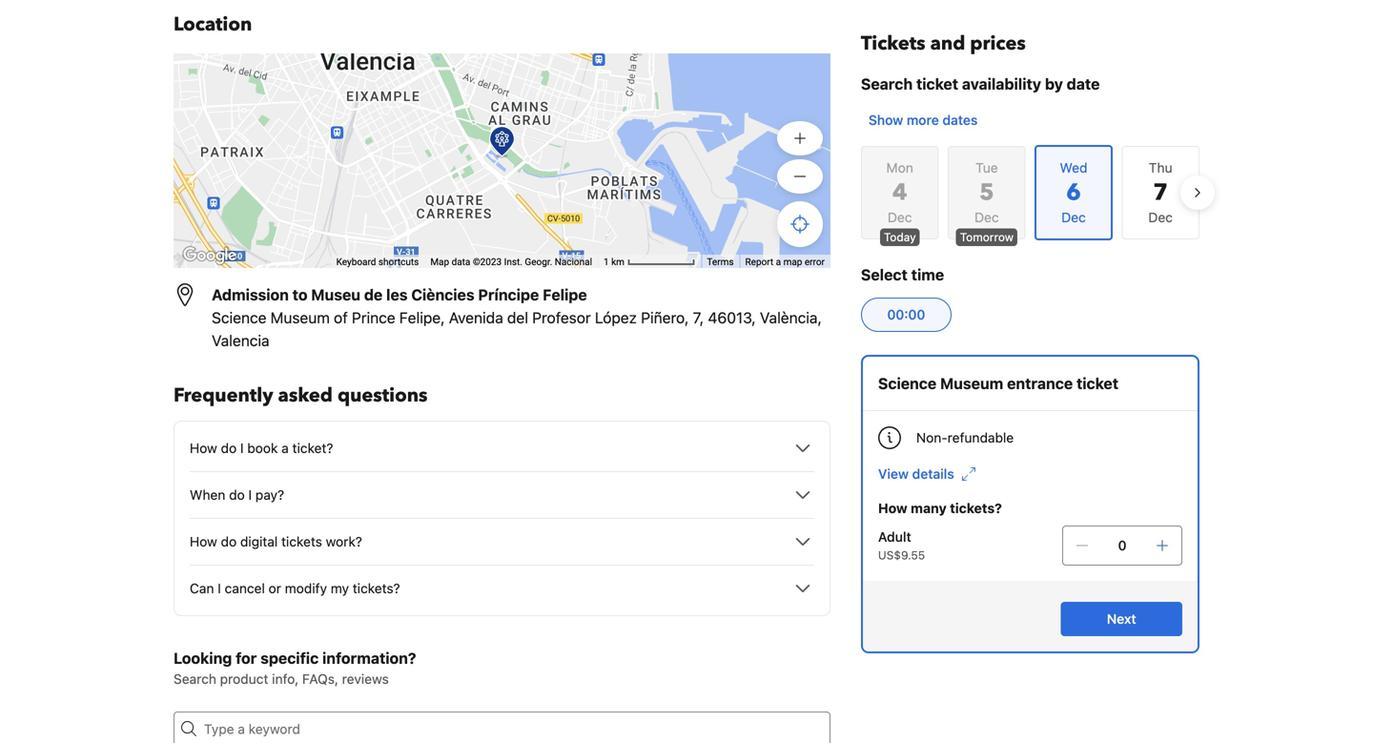 Task type: describe. For each thing, give the bounding box(es) containing it.
details
[[913, 466, 955, 482]]

prince
[[352, 309, 396, 327]]

dec for 4
[[888, 209, 912, 225]]

map
[[784, 256, 803, 268]]

date
[[1067, 75, 1100, 93]]

©2023
[[473, 256, 502, 268]]

error
[[805, 256, 825, 268]]

when do i pay?
[[190, 487, 284, 503]]

do for book
[[221, 440, 237, 456]]

to
[[293, 286, 308, 304]]

can i cancel or modify my tickets?
[[190, 580, 400, 596]]

availability
[[962, 75, 1042, 93]]

location
[[174, 11, 252, 38]]

0 horizontal spatial i
[[218, 580, 221, 596]]

prices
[[971, 31, 1026, 57]]

valència,
[[760, 309, 822, 327]]

my
[[331, 580, 349, 596]]

how do digital tickets work?
[[190, 534, 362, 549]]

non-
[[917, 430, 948, 445]]

admission to museu de les ciències príncipe felipe science museum of prince felipe, avenida del profesor lópez piñero, 7, 46013, valència, valencia
[[212, 286, 822, 350]]

view details link
[[878, 465, 976, 484]]

dates
[[943, 112, 978, 128]]

3 dec from the left
[[1149, 209, 1173, 225]]

admission
[[212, 286, 289, 304]]

les
[[386, 286, 408, 304]]

info,
[[272, 671, 299, 687]]

felipe
[[543, 286, 587, 304]]

felipe,
[[400, 309, 445, 327]]

inst.
[[504, 256, 523, 268]]

7,
[[693, 309, 704, 327]]

km
[[612, 256, 625, 268]]

book
[[247, 440, 278, 456]]

how for how do digital tickets work?
[[190, 534, 217, 549]]

dec for 5
[[975, 209, 999, 225]]

when do i pay? button
[[190, 484, 815, 507]]

terms link
[[707, 256, 734, 268]]

de
[[364, 286, 383, 304]]

lópez
[[595, 309, 637, 327]]

1
[[604, 256, 609, 268]]

work?
[[326, 534, 362, 549]]

cancel
[[225, 580, 265, 596]]

google image
[[178, 243, 241, 268]]

information?
[[322, 649, 416, 667]]

tue 5 dec tomorrow
[[960, 160, 1014, 244]]

4
[[893, 177, 908, 208]]

when
[[190, 487, 225, 503]]

frequently
[[174, 383, 273, 409]]

adult us$9.55
[[878, 529, 925, 562]]

today
[[884, 230, 916, 244]]

Type a keyword field
[[197, 712, 831, 743]]

report a map error link
[[746, 256, 825, 268]]

how many tickets?
[[878, 500, 1002, 516]]

asked
[[278, 383, 333, 409]]

next
[[1107, 611, 1137, 627]]

keyboard
[[336, 256, 376, 268]]

a inside how do i book a ticket? dropdown button
[[282, 440, 289, 456]]

valencia
[[212, 331, 270, 350]]

report a map error
[[746, 256, 825, 268]]

mon
[[887, 160, 914, 176]]

data
[[452, 256, 471, 268]]

report
[[746, 256, 774, 268]]

0 vertical spatial ticket
[[917, 75, 959, 93]]

refundable
[[948, 430, 1014, 445]]

map
[[431, 256, 449, 268]]

0 vertical spatial search
[[861, 75, 913, 93]]

frequently asked questions
[[174, 383, 428, 409]]



Task type: locate. For each thing, give the bounding box(es) containing it.
search down the looking
[[174, 671, 216, 687]]

1 horizontal spatial science
[[878, 374, 937, 393]]

product
[[220, 671, 268, 687]]

how for how do i book a ticket?
[[190, 440, 217, 456]]

príncipe
[[478, 286, 539, 304]]

mon 4 dec today
[[884, 160, 916, 244]]

select
[[861, 266, 908, 284]]

many
[[911, 500, 947, 516]]

dec up tomorrow
[[975, 209, 999, 225]]

search
[[861, 75, 913, 93], [174, 671, 216, 687]]

dec inside mon 4 dec today
[[888, 209, 912, 225]]

how do digital tickets work? button
[[190, 530, 815, 553]]

dec up "today"
[[888, 209, 912, 225]]

how up adult in the right bottom of the page
[[878, 500, 908, 516]]

specific
[[261, 649, 319, 667]]

1 dec from the left
[[888, 209, 912, 225]]

shortcuts
[[379, 256, 419, 268]]

digital
[[240, 534, 278, 549]]

tickets? inside dropdown button
[[353, 580, 400, 596]]

1 horizontal spatial ticket
[[1077, 374, 1119, 393]]

0 vertical spatial how
[[190, 440, 217, 456]]

do left book on the bottom left of page
[[221, 440, 237, 456]]

tickets? right the "my"
[[353, 580, 400, 596]]

0 horizontal spatial museum
[[271, 309, 330, 327]]

science inside admission to museu de les ciències príncipe felipe science museum of prince felipe, avenida del profesor lópez piñero, 7, 46013, valència, valencia
[[212, 309, 267, 327]]

ticket?
[[292, 440, 333, 456]]

can
[[190, 580, 214, 596]]

a left map
[[776, 256, 781, 268]]

dec
[[888, 209, 912, 225], [975, 209, 999, 225], [1149, 209, 1173, 225]]

0 horizontal spatial search
[[174, 671, 216, 687]]

modify
[[285, 580, 327, 596]]

thu
[[1149, 160, 1173, 176]]

tickets? right many
[[950, 500, 1002, 516]]

entrance
[[1007, 374, 1073, 393]]

1 km
[[604, 256, 627, 268]]

1 vertical spatial museum
[[941, 374, 1004, 393]]

0 horizontal spatial science
[[212, 309, 267, 327]]

1 horizontal spatial a
[[776, 256, 781, 268]]

or
[[269, 580, 281, 596]]

search up show
[[861, 75, 913, 93]]

ticket right the entrance
[[1077, 374, 1119, 393]]

how up 'can'
[[190, 534, 217, 549]]

faqs,
[[302, 671, 339, 687]]

museum down the to
[[271, 309, 330, 327]]

0 horizontal spatial a
[[282, 440, 289, 456]]

2 vertical spatial how
[[190, 534, 217, 549]]

science museum entrance ticket
[[878, 374, 1119, 393]]

i
[[240, 440, 244, 456], [248, 487, 252, 503], [218, 580, 221, 596]]

a right book on the bottom left of page
[[282, 440, 289, 456]]

map region
[[17, 0, 993, 304]]

adult
[[878, 529, 912, 545]]

more
[[907, 112, 939, 128]]

2 horizontal spatial dec
[[1149, 209, 1173, 225]]

avenida
[[449, 309, 503, 327]]

museum
[[271, 309, 330, 327], [941, 374, 1004, 393]]

tickets
[[861, 31, 926, 57]]

thu 7 dec
[[1149, 160, 1173, 225]]

dec down the "7"
[[1149, 209, 1173, 225]]

2 vertical spatial i
[[218, 580, 221, 596]]

1 horizontal spatial dec
[[975, 209, 999, 225]]

1 vertical spatial search
[[174, 671, 216, 687]]

piñero,
[[641, 309, 689, 327]]

time
[[912, 266, 945, 284]]

1 horizontal spatial museum
[[941, 374, 1004, 393]]

0 horizontal spatial dec
[[888, 209, 912, 225]]

46013,
[[708, 309, 756, 327]]

do
[[221, 440, 237, 456], [229, 487, 245, 503], [221, 534, 237, 549]]

dec inside tue 5 dec tomorrow
[[975, 209, 999, 225]]

del
[[507, 309, 528, 327]]

1 vertical spatial how
[[878, 500, 908, 516]]

1 vertical spatial ticket
[[1077, 374, 1119, 393]]

do for pay?
[[229, 487, 245, 503]]

0 vertical spatial museum
[[271, 309, 330, 327]]

nacional
[[555, 256, 592, 268]]

ciències
[[411, 286, 475, 304]]

1 vertical spatial a
[[282, 440, 289, 456]]

1 horizontal spatial search
[[861, 75, 913, 93]]

i left pay?
[[248, 487, 252, 503]]

00:00
[[888, 307, 926, 322]]

museum inside admission to museu de les ciències príncipe felipe science museum of prince felipe, avenida del profesor lópez piñero, 7, 46013, valència, valencia
[[271, 309, 330, 327]]

7
[[1154, 177, 1168, 208]]

0 vertical spatial i
[[240, 440, 244, 456]]

looking for specific information? search product info, faqs, reviews
[[174, 649, 416, 687]]

0 vertical spatial tickets?
[[950, 500, 1002, 516]]

0 vertical spatial science
[[212, 309, 267, 327]]

ticket up show more dates at the right top
[[917, 75, 959, 93]]

a
[[776, 256, 781, 268], [282, 440, 289, 456]]

looking
[[174, 649, 232, 667]]

science
[[212, 309, 267, 327], [878, 374, 937, 393]]

how for how many tickets?
[[878, 500, 908, 516]]

5
[[980, 177, 995, 208]]

view details
[[878, 466, 955, 482]]

and
[[931, 31, 966, 57]]

keyboard shortcuts button
[[336, 255, 419, 269]]

how up when
[[190, 440, 217, 456]]

region
[[846, 137, 1215, 248]]

museum up non-refundable
[[941, 374, 1004, 393]]

next button
[[1061, 602, 1183, 636]]

1 vertical spatial tickets?
[[353, 580, 400, 596]]

2 vertical spatial do
[[221, 534, 237, 549]]

2 dec from the left
[[975, 209, 999, 225]]

1 vertical spatial do
[[229, 487, 245, 503]]

1 horizontal spatial i
[[240, 440, 244, 456]]

show more dates
[[869, 112, 978, 128]]

show more dates button
[[861, 103, 986, 137]]

view
[[878, 466, 909, 482]]

tickets and prices
[[861, 31, 1026, 57]]

tue
[[976, 160, 998, 176]]

by
[[1045, 75, 1063, 93]]

region containing 4
[[846, 137, 1215, 248]]

0 vertical spatial do
[[221, 440, 237, 456]]

for
[[236, 649, 257, 667]]

1 vertical spatial i
[[248, 487, 252, 503]]

profesor
[[532, 309, 591, 327]]

0 horizontal spatial tickets?
[[353, 580, 400, 596]]

i for pay?
[[248, 487, 252, 503]]

museu
[[311, 286, 361, 304]]

i left book on the bottom left of page
[[240, 440, 244, 456]]

search inside 'looking for specific information? search product info, faqs, reviews'
[[174, 671, 216, 687]]

i right 'can'
[[218, 580, 221, 596]]

terms
[[707, 256, 734, 268]]

reviews
[[342, 671, 389, 687]]

show
[[869, 112, 904, 128]]

1 vertical spatial science
[[878, 374, 937, 393]]

2 horizontal spatial i
[[248, 487, 252, 503]]

how do i book a ticket?
[[190, 440, 333, 456]]

i for book
[[240, 440, 244, 456]]

tomorrow
[[960, 230, 1014, 244]]

science up non-
[[878, 374, 937, 393]]

map data ©2023 inst. geogr. nacional
[[431, 256, 592, 268]]

do for tickets
[[221, 534, 237, 549]]

keyboard shortcuts
[[336, 256, 419, 268]]

tickets
[[281, 534, 322, 549]]

geogr.
[[525, 256, 553, 268]]

1 horizontal spatial tickets?
[[950, 500, 1002, 516]]

can i cancel or modify my tickets? button
[[190, 577, 815, 600]]

do left digital
[[221, 534, 237, 549]]

search ticket availability by date
[[861, 75, 1100, 93]]

science up "valencia"
[[212, 309, 267, 327]]

questions
[[338, 383, 428, 409]]

0 horizontal spatial ticket
[[917, 75, 959, 93]]

0 vertical spatial a
[[776, 256, 781, 268]]

select time
[[861, 266, 945, 284]]

do right when
[[229, 487, 245, 503]]



Task type: vqa. For each thing, say whether or not it's contained in the screenshot.
Can I cancel or modify my tickets? Dropdown Button
yes



